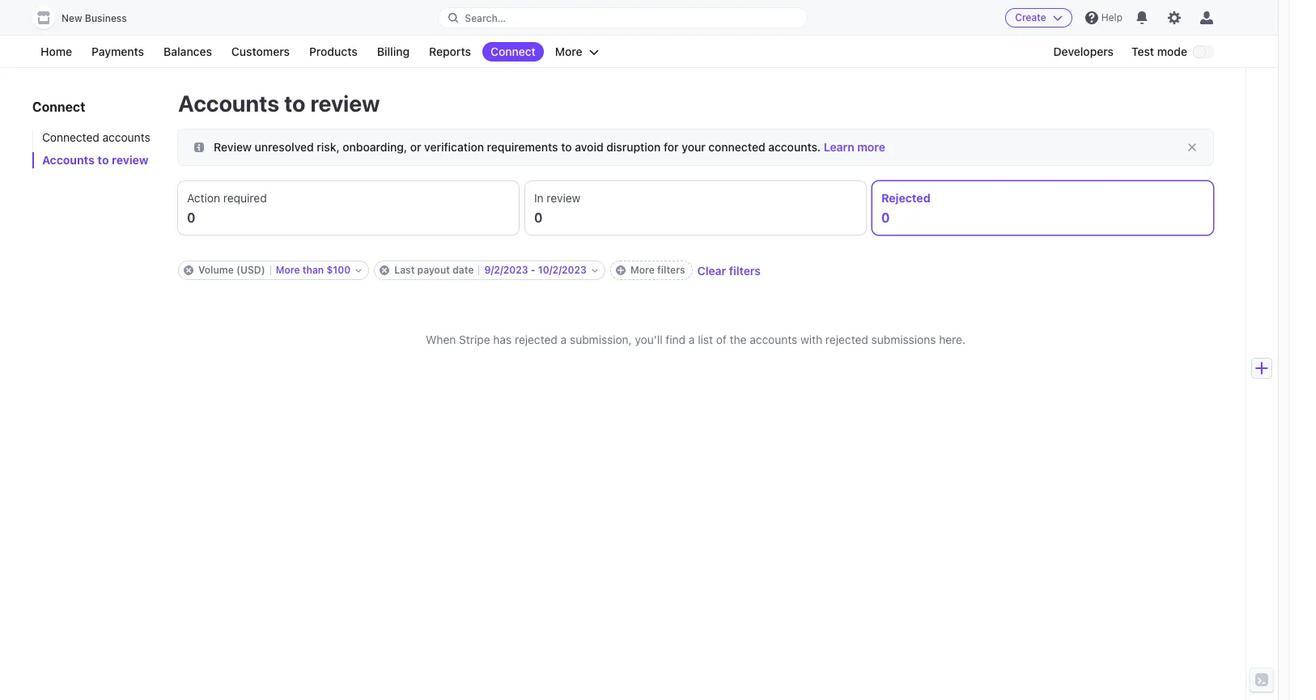 Task type: locate. For each thing, give the bounding box(es) containing it.
stripe
[[459, 333, 490, 346]]

more left than
[[276, 264, 300, 276]]

with
[[801, 333, 823, 346]]

review
[[310, 90, 380, 117], [112, 153, 149, 167], [547, 191, 581, 205]]

review up risk,
[[310, 90, 380, 117]]

1 horizontal spatial filters
[[729, 264, 761, 277]]

connect down the search…
[[491, 45, 536, 58]]

when
[[426, 333, 456, 346]]

0 horizontal spatial connect
[[32, 100, 85, 114]]

0 inside action required 0
[[187, 210, 196, 225]]

0 for action required 0
[[187, 210, 196, 225]]

1 horizontal spatial 0
[[534, 210, 543, 225]]

to down connected accounts link
[[97, 153, 109, 167]]

more than $100
[[276, 264, 351, 276]]

balances
[[164, 45, 212, 58]]

review
[[214, 140, 252, 154]]

accounts to review down connected accounts link
[[42, 153, 149, 167]]

filters right clear
[[729, 264, 761, 277]]

onboarding,
[[343, 140, 407, 154]]

rejected right with
[[826, 333, 868, 346]]

accounts
[[178, 90, 279, 117], [42, 153, 95, 167]]

avoid
[[575, 140, 604, 154]]

0 horizontal spatial review
[[112, 153, 149, 167]]

more for more
[[555, 45, 583, 58]]

1 rejected from the left
[[515, 333, 558, 346]]

0
[[187, 210, 196, 225], [534, 210, 543, 225], [882, 210, 890, 225]]

reports link
[[421, 42, 479, 62]]

billing link
[[369, 42, 418, 62]]

accounts to review
[[178, 90, 380, 117], [42, 153, 149, 167]]

1 horizontal spatial more
[[555, 45, 583, 58]]

review right in
[[547, 191, 581, 205]]

0 horizontal spatial accounts to review
[[42, 153, 149, 167]]

clear filters
[[697, 264, 761, 277]]

review down connected accounts link
[[112, 153, 149, 167]]

rejected right has
[[515, 333, 558, 346]]

0 vertical spatial accounts
[[102, 130, 150, 144]]

more
[[555, 45, 583, 58], [276, 264, 300, 276], [631, 264, 655, 276]]

0 horizontal spatial more
[[276, 264, 300, 276]]

accounts
[[102, 130, 150, 144], [750, 333, 798, 346]]

2 horizontal spatial more
[[631, 264, 655, 276]]

$100
[[327, 264, 351, 276]]

more inside button
[[555, 45, 583, 58]]

a
[[561, 333, 567, 346], [689, 333, 695, 346]]

more for more filters
[[631, 264, 655, 276]]

submission,
[[570, 333, 632, 346]]

more right add more filters icon
[[631, 264, 655, 276]]

new
[[62, 12, 82, 24]]

1 a from the left
[[561, 333, 567, 346]]

action required 0
[[187, 191, 267, 225]]

filters left clear
[[657, 264, 685, 276]]

0 down action
[[187, 210, 196, 225]]

0 inside in review 0
[[534, 210, 543, 225]]

you'll
[[635, 333, 663, 346]]

tab list containing 0
[[178, 181, 1213, 235]]

in
[[534, 191, 544, 205]]

accounts down connected
[[42, 153, 95, 167]]

connect inside connect link
[[491, 45, 536, 58]]

verification
[[424, 140, 484, 154]]

0 vertical spatial accounts
[[178, 90, 279, 117]]

billing
[[377, 45, 410, 58]]

svg image
[[194, 143, 204, 152]]

of
[[716, 333, 727, 346]]

0 vertical spatial accounts to review
[[178, 90, 380, 117]]

a left list
[[689, 333, 695, 346]]

2 horizontal spatial review
[[547, 191, 581, 205]]

new business button
[[32, 6, 143, 29]]

business
[[85, 12, 127, 24]]

0 for in review 0
[[534, 210, 543, 225]]

rejected
[[882, 191, 931, 205]]

1 horizontal spatial connect
[[491, 45, 536, 58]]

accounts right the
[[750, 333, 798, 346]]

1 horizontal spatial accounts to review
[[178, 90, 380, 117]]

products link
[[301, 42, 366, 62]]

tab list
[[178, 181, 1213, 235]]

accounts to review up unresolved
[[178, 90, 380, 117]]

test
[[1132, 45, 1154, 58]]

0 horizontal spatial rejected
[[515, 333, 558, 346]]

learn more link
[[824, 140, 886, 154]]

filters
[[729, 264, 761, 277], [657, 264, 685, 276]]

to
[[284, 90, 306, 117], [561, 140, 572, 154], [97, 153, 109, 167]]

0 down in
[[534, 210, 543, 225]]

0 vertical spatial connect
[[491, 45, 536, 58]]

in review 0
[[534, 191, 581, 225]]

2 horizontal spatial 0
[[882, 210, 890, 225]]

-
[[531, 264, 536, 276]]

1 horizontal spatial a
[[689, 333, 695, 346]]

0 vertical spatial review
[[310, 90, 380, 117]]

connected accounts link
[[32, 130, 162, 146]]

clear
[[697, 264, 726, 277]]

filters for more filters
[[657, 264, 685, 276]]

connect
[[491, 45, 536, 58], [32, 100, 85, 114]]

3 0 from the left
[[882, 210, 890, 225]]

last
[[394, 264, 415, 276]]

2 vertical spatial review
[[547, 191, 581, 205]]

remove last payout date image
[[380, 266, 390, 275]]

a left submission,
[[561, 333, 567, 346]]

1 vertical spatial accounts
[[42, 153, 95, 167]]

1 0 from the left
[[187, 210, 196, 225]]

rejected
[[515, 333, 558, 346], [826, 333, 868, 346]]

disruption
[[607, 140, 661, 154]]

0 horizontal spatial accounts
[[102, 130, 150, 144]]

payout
[[417, 264, 450, 276]]

0 inside rejected 0
[[882, 210, 890, 225]]

the
[[730, 333, 747, 346]]

0 horizontal spatial accounts
[[42, 153, 95, 167]]

to left "avoid"
[[561, 140, 572, 154]]

when stripe has rejected a submission, you'll find a list of the accounts with rejected submissions here.
[[426, 333, 966, 346]]

10/2/2023
[[538, 264, 587, 276]]

1 horizontal spatial accounts
[[750, 333, 798, 346]]

0 horizontal spatial filters
[[657, 264, 685, 276]]

0 horizontal spatial a
[[561, 333, 567, 346]]

1 horizontal spatial rejected
[[826, 333, 868, 346]]

accounts up review
[[178, 90, 279, 117]]

connect link
[[482, 42, 544, 62]]

2 a from the left
[[689, 333, 695, 346]]

0 horizontal spatial to
[[97, 153, 109, 167]]

Search… search field
[[439, 8, 807, 28]]

2 rejected from the left
[[826, 333, 868, 346]]

add more filters image
[[616, 266, 626, 275]]

more right connect link
[[555, 45, 583, 58]]

list
[[698, 333, 713, 346]]

to up unresolved
[[284, 90, 306, 117]]

rejected 0
[[882, 191, 931, 225]]

0 down rejected
[[882, 210, 890, 225]]

accounts up accounts to review link
[[102, 130, 150, 144]]

9/2/2023
[[484, 264, 528, 276]]

mode
[[1157, 45, 1188, 58]]

reports
[[429, 45, 471, 58]]

last payout date
[[394, 264, 474, 276]]

developers
[[1054, 45, 1114, 58]]

accounts to review link
[[32, 152, 162, 168]]

volume (usd)
[[198, 264, 265, 276]]

0 horizontal spatial 0
[[187, 210, 196, 225]]

2 0 from the left
[[534, 210, 543, 225]]

connect up connected
[[32, 100, 85, 114]]

developers link
[[1046, 42, 1122, 62]]

1 horizontal spatial review
[[310, 90, 380, 117]]

test mode
[[1132, 45, 1188, 58]]



Task type: describe. For each thing, give the bounding box(es) containing it.
new business
[[62, 12, 127, 24]]

for
[[664, 140, 679, 154]]

edit last payout date image
[[592, 267, 598, 274]]

learn
[[824, 140, 855, 154]]

unresolved
[[255, 140, 314, 154]]

connected accounts
[[42, 130, 150, 144]]

clear filters toolbar
[[178, 261, 1213, 280]]

requirements
[[487, 140, 558, 154]]

customers link
[[223, 42, 298, 62]]

help button
[[1079, 5, 1129, 31]]

find
[[666, 333, 686, 346]]

more for more than $100
[[276, 264, 300, 276]]

has
[[493, 333, 512, 346]]

connected
[[709, 140, 766, 154]]

2 horizontal spatial to
[[561, 140, 572, 154]]

more
[[858, 140, 886, 154]]

create
[[1015, 11, 1047, 23]]

required
[[223, 191, 267, 205]]

than
[[303, 264, 324, 276]]

1 horizontal spatial accounts
[[178, 90, 279, 117]]

balances link
[[155, 42, 220, 62]]

or
[[410, 140, 421, 154]]

risk,
[[317, 140, 340, 154]]

filters for clear filters
[[729, 264, 761, 277]]

1 horizontal spatial to
[[284, 90, 306, 117]]

1 vertical spatial accounts
[[750, 333, 798, 346]]

review inside in review 0
[[547, 191, 581, 205]]

products
[[309, 45, 358, 58]]

date
[[453, 264, 474, 276]]

home link
[[32, 42, 80, 62]]

more filters
[[631, 264, 685, 276]]

1 vertical spatial connect
[[32, 100, 85, 114]]

9/2/2023 - 10/2/2023
[[484, 264, 587, 276]]

payments
[[92, 45, 144, 58]]

help
[[1102, 11, 1123, 23]]

(usd)
[[236, 264, 265, 276]]

edit volume (usd) image
[[356, 267, 362, 274]]

connected
[[42, 130, 99, 144]]

submissions
[[872, 333, 936, 346]]

more button
[[547, 42, 607, 62]]

1 vertical spatial review
[[112, 153, 149, 167]]

review unresolved risk, onboarding, or verification requirements to avoid disruption for your connected accounts. learn more
[[214, 140, 886, 154]]

clear filters button
[[697, 264, 761, 277]]

1 vertical spatial accounts to review
[[42, 153, 149, 167]]

search…
[[465, 12, 506, 24]]

create button
[[1006, 8, 1073, 28]]

home
[[40, 45, 72, 58]]

remove volume (usd) image
[[184, 266, 193, 275]]

your
[[682, 140, 706, 154]]

customers
[[231, 45, 290, 58]]

here.
[[939, 333, 966, 346]]

volume
[[198, 264, 234, 276]]

accounts.
[[768, 140, 821, 154]]

Search… text field
[[439, 8, 807, 28]]

action
[[187, 191, 220, 205]]

payments link
[[83, 42, 152, 62]]



Task type: vqa. For each thing, say whether or not it's contained in the screenshot.
Income statement This report summarizes monthly income statement, optionally by product, price, customer, invoice, line item, or metadata.
no



